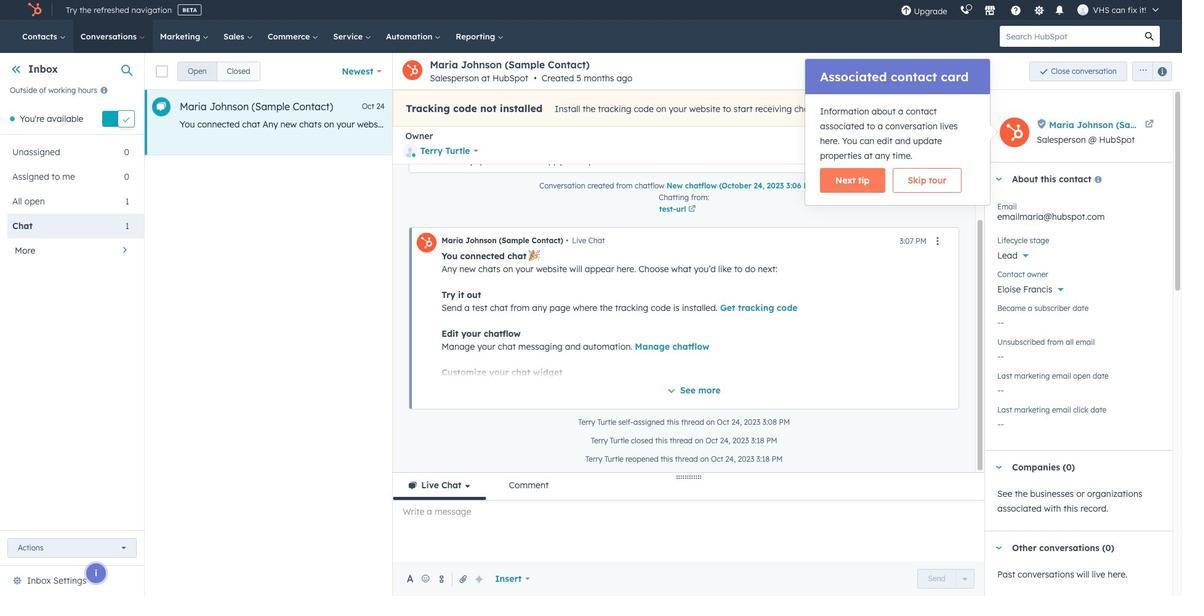 Task type: vqa. For each thing, say whether or not it's contained in the screenshot.
the leftmost group
yes



Task type: describe. For each thing, give the bounding box(es) containing it.
you're available image
[[10, 117, 15, 121]]

2 horizontal spatial group
[[1128, 61, 1173, 81]]

jer mill image
[[1077, 4, 1089, 15]]

marketplaces image
[[984, 6, 996, 17]]

Search HubSpot search field
[[1000, 26, 1139, 47]]

caret image
[[995, 178, 1003, 181]]

2 -- text field from the top
[[998, 345, 1161, 365]]



Task type: locate. For each thing, give the bounding box(es) containing it.
2 caret image from the top
[[995, 547, 1003, 550]]

0 horizontal spatial group
[[177, 61, 261, 81]]

live chat from maria johnson (sample contact) with context you connected chat
any new chats on your website will appear here. choose what you'd like to do next:

try it out 
send a test chat from any page where the tracking code is installed: https://app.hubs row
[[145, 90, 987, 155]]

link opens in a new window image
[[820, 181, 827, 192], [820, 183, 827, 190], [689, 204, 696, 215], [689, 206, 696, 213]]

4 -- text field from the top
[[998, 413, 1161, 432]]

3 -- text field from the top
[[998, 379, 1161, 398]]

-- text field
[[998, 311, 1161, 331], [998, 345, 1161, 365], [998, 379, 1161, 398], [998, 413, 1161, 432]]

None button
[[177, 61, 217, 81], [216, 61, 261, 81], [177, 61, 217, 81], [216, 61, 261, 81]]

0 vertical spatial caret image
[[995, 466, 1003, 469]]

menu
[[895, 0, 1168, 20]]

main content
[[145, 53, 1182, 596]]

1 -- text field from the top
[[998, 311, 1161, 331]]

1 horizontal spatial group
[[918, 569, 975, 589]]

1 caret image from the top
[[995, 466, 1003, 469]]

group
[[177, 61, 261, 81], [1128, 61, 1173, 81], [918, 569, 975, 589]]

caret image
[[995, 466, 1003, 469], [995, 547, 1003, 550]]

1 vertical spatial caret image
[[995, 547, 1003, 550]]



